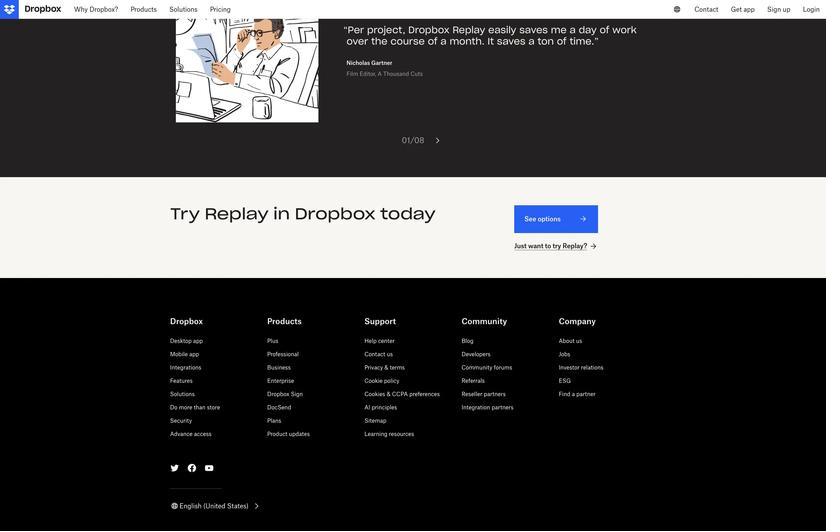 Task type: locate. For each thing, give the bounding box(es) containing it.
find a partner
[[559, 391, 596, 398]]

0 vertical spatial community
[[462, 317, 507, 327]]

partners up integration partners link
[[484, 391, 506, 398]]

plans link
[[267, 418, 281, 425]]

1 horizontal spatial us
[[576, 338, 582, 345]]

contact left get
[[695, 5, 718, 13]]

app for get app
[[744, 5, 755, 13]]

updates
[[289, 431, 310, 438]]

why dropbox?
[[74, 5, 118, 13]]

2 community from the top
[[462, 365, 492, 371]]

english
[[179, 503, 202, 511]]

reseller partners link
[[462, 391, 506, 398]]

replay?
[[563, 242, 587, 250]]

developers link
[[462, 351, 491, 358]]

& for privacy
[[384, 365, 388, 371]]

esg
[[559, 378, 571, 385]]

0 vertical spatial sign
[[767, 5, 781, 13]]

0 horizontal spatial us
[[387, 351, 393, 358]]

0 vertical spatial app
[[744, 5, 755, 13]]

us for about us
[[576, 338, 582, 345]]

partners for reseller partners
[[484, 391, 506, 398]]

0 vertical spatial replay
[[453, 24, 485, 36]]

up
[[783, 5, 791, 13]]

products button
[[124, 0, 163, 19]]

app
[[744, 5, 755, 13], [193, 338, 203, 345], [189, 351, 199, 358]]

than
[[194, 405, 205, 411]]

app right desktop
[[193, 338, 203, 345]]

1 vertical spatial sign
[[291, 391, 303, 398]]

blog
[[462, 338, 474, 345]]

1 community from the top
[[462, 317, 507, 327]]

0 vertical spatial &
[[384, 365, 388, 371]]

1 vertical spatial community
[[462, 365, 492, 371]]

sitemap link
[[364, 418, 386, 425]]

products inside popup button
[[131, 5, 157, 13]]

of right ton
[[557, 35, 567, 47]]

dropbox
[[408, 24, 450, 36], [295, 204, 376, 224], [170, 317, 203, 327], [267, 391, 289, 398]]

plus
[[267, 338, 278, 345]]

1 vertical spatial products
[[267, 317, 302, 327]]

cookies & ccpa preferences
[[364, 391, 440, 398]]

why
[[74, 5, 88, 13]]

project,
[[367, 24, 405, 36]]

business link
[[267, 365, 291, 371]]

company
[[559, 317, 596, 327]]

us
[[576, 338, 582, 345], [387, 351, 393, 358]]

a
[[570, 24, 576, 36], [441, 35, 447, 47], [529, 35, 535, 47], [572, 391, 575, 398]]

of right day
[[600, 24, 609, 36]]

us right about
[[576, 338, 582, 345]]

saves
[[519, 24, 548, 36], [497, 35, 526, 47]]

1 vertical spatial &
[[387, 391, 391, 398]]

partners for integration partners
[[492, 405, 514, 411]]

login
[[803, 5, 820, 13]]

community for community forums
[[462, 365, 492, 371]]

dropbox sign
[[267, 391, 303, 398]]

a left ton
[[529, 35, 535, 47]]

1 vertical spatial us
[[387, 351, 393, 358]]

options
[[538, 215, 561, 223]]

footer
[[0, 297, 826, 532]]

sign down enterprise link
[[291, 391, 303, 398]]

0 vertical spatial solutions
[[169, 5, 198, 13]]

contact up privacy
[[364, 351, 385, 358]]

1 vertical spatial replay
[[205, 204, 269, 224]]

us down center
[[387, 351, 393, 358]]

editor,
[[360, 70, 376, 77]]

cuts
[[411, 70, 423, 77]]

& left terms
[[384, 365, 388, 371]]

desktop app
[[170, 338, 203, 345]]

1 vertical spatial partners
[[492, 405, 514, 411]]

investor relations
[[559, 365, 604, 371]]

0 horizontal spatial sign
[[291, 391, 303, 398]]

jobs link
[[559, 351, 570, 358]]

sign up
[[767, 5, 791, 13]]

dropbox inside "per project, dropbox replay easily saves me a day of work over the course of a month. it saves a ton of time."
[[408, 24, 450, 36]]

1 vertical spatial app
[[193, 338, 203, 345]]

access
[[194, 431, 212, 438]]

solutions button
[[163, 0, 204, 19]]

solutions left the pricing link
[[169, 5, 198, 13]]

referrals
[[462, 378, 485, 385]]

contact inside contact popup button
[[695, 5, 718, 13]]

1 vertical spatial solutions
[[170, 391, 195, 398]]

replay
[[453, 24, 485, 36], [205, 204, 269, 224]]

of right 'course'
[[428, 35, 438, 47]]

community up blog link
[[462, 317, 507, 327]]

cookie policy
[[364, 378, 399, 385]]

over
[[347, 35, 368, 47]]

thousand
[[383, 70, 409, 77]]

store
[[207, 405, 220, 411]]

states)
[[227, 503, 249, 511]]

get app button
[[725, 0, 761, 19]]

ai
[[364, 405, 370, 411]]

& left ccpa
[[387, 391, 391, 398]]

integrations link
[[170, 365, 201, 371]]

0 horizontal spatial contact
[[364, 351, 385, 358]]

contact for contact us
[[364, 351, 385, 358]]

0 vertical spatial products
[[131, 5, 157, 13]]

1 horizontal spatial contact
[[695, 5, 718, 13]]

do more than store
[[170, 405, 220, 411]]

contact us
[[364, 351, 393, 358]]

0 vertical spatial partners
[[484, 391, 506, 398]]

app for desktop app
[[193, 338, 203, 345]]

community forums link
[[462, 365, 512, 371]]

professional
[[267, 351, 299, 358]]

partners
[[484, 391, 506, 398], [492, 405, 514, 411]]

1 horizontal spatial of
[[557, 35, 567, 47]]

0 horizontal spatial replay
[[205, 204, 269, 224]]

pricing link
[[204, 0, 237, 19]]

nicholas
[[347, 59, 370, 66]]

day
[[579, 24, 597, 36]]

app right get
[[744, 5, 755, 13]]

help
[[364, 338, 377, 345]]

docsend
[[267, 405, 291, 411]]

privacy & terms link
[[364, 365, 405, 371]]

mobile app link
[[170, 351, 199, 358]]

0 vertical spatial us
[[576, 338, 582, 345]]

jobs
[[559, 351, 570, 358]]

find
[[559, 391, 570, 398]]

1 horizontal spatial replay
[[453, 24, 485, 36]]

app inside dropdown button
[[744, 5, 755, 13]]

just want to try replay?
[[514, 242, 587, 250]]

ai principles
[[364, 405, 397, 411]]

solutions down features link
[[170, 391, 195, 398]]

app for mobile app
[[189, 351, 199, 358]]

sign left up
[[767, 5, 781, 13]]

app right the mobile
[[189, 351, 199, 358]]

partners down reseller partners
[[492, 405, 514, 411]]

developers
[[462, 351, 491, 358]]

a right the me
[[570, 24, 576, 36]]

a
[[378, 70, 382, 77]]

0 vertical spatial contact
[[695, 5, 718, 13]]

community down the developers at bottom
[[462, 365, 492, 371]]

2 vertical spatial app
[[189, 351, 199, 358]]

0 horizontal spatial products
[[131, 5, 157, 13]]

& for cookies
[[387, 391, 391, 398]]

sign
[[767, 5, 781, 13], [291, 391, 303, 398]]

0 horizontal spatial of
[[428, 35, 438, 47]]

1 horizontal spatial sign
[[767, 5, 781, 13]]

gartner
[[371, 59, 392, 66]]

about
[[559, 338, 575, 345]]

ton
[[538, 35, 554, 47]]

reseller
[[462, 391, 482, 398]]

contact
[[695, 5, 718, 13], [364, 351, 385, 358]]

integrations
[[170, 365, 201, 371]]

1 horizontal spatial products
[[267, 317, 302, 327]]

resources
[[389, 431, 414, 438]]

1 vertical spatial contact
[[364, 351, 385, 358]]



Task type: vqa. For each thing, say whether or not it's contained in the screenshot.


Task type: describe. For each thing, give the bounding box(es) containing it.
me
[[551, 24, 567, 36]]

a left month.
[[441, 35, 447, 47]]

cookie
[[364, 378, 383, 385]]

us for contact us
[[387, 351, 393, 358]]

find a partner link
[[559, 391, 596, 398]]

replay inside "per project, dropbox replay easily saves me a day of work over the course of a month. it saves a ton of time."
[[453, 24, 485, 36]]

desktop
[[170, 338, 192, 345]]

contact for contact
[[695, 5, 718, 13]]

privacy & terms
[[364, 365, 405, 371]]

relations
[[581, 365, 604, 371]]

"per project, dropbox replay easily saves me a day of work over the course of a month. it saves a ton of time."
[[343, 24, 637, 47]]

course
[[391, 35, 425, 47]]

advance access
[[170, 431, 212, 438]]

cookie policy link
[[364, 378, 399, 385]]

features
[[170, 378, 193, 385]]

01/08
[[402, 135, 424, 145]]

try replay in dropbox today
[[170, 204, 436, 224]]

work
[[612, 24, 637, 36]]

nicholas gartner
[[347, 59, 392, 66]]

products inside footer
[[267, 317, 302, 327]]

help center link
[[364, 338, 395, 345]]

english (united states) button
[[170, 502, 261, 512]]

security
[[170, 418, 192, 425]]

solutions link
[[170, 391, 195, 398]]

month.
[[450, 35, 485, 47]]

mobile app
[[170, 351, 199, 358]]

integration partners
[[462, 405, 514, 411]]

ai principles link
[[364, 405, 397, 411]]

sign inside footer
[[291, 391, 303, 398]]

man with gray hair and light skin sits at table. he adjusts glasses to read report image
[[176, 0, 318, 123]]

see options
[[524, 215, 561, 223]]

about us
[[559, 338, 582, 345]]

film
[[347, 70, 358, 77]]

pricing
[[210, 5, 231, 13]]

enterprise link
[[267, 378, 294, 385]]

it
[[488, 35, 494, 47]]

footer containing dropbox
[[0, 297, 826, 532]]

advance access link
[[170, 431, 212, 438]]

plans
[[267, 418, 281, 425]]

privacy
[[364, 365, 383, 371]]

dropbox sign link
[[267, 391, 303, 398]]

community for community
[[462, 317, 507, 327]]

cookies & ccpa preferences link
[[364, 391, 440, 398]]

forums
[[494, 365, 512, 371]]

just
[[514, 242, 527, 250]]

enterprise
[[267, 378, 294, 385]]

sitemap
[[364, 418, 386, 425]]

learning resources
[[364, 431, 414, 438]]

see
[[524, 215, 536, 223]]

saves left the me
[[519, 24, 548, 36]]

investor
[[559, 365, 580, 371]]

saves right it
[[497, 35, 526, 47]]

a right "find"
[[572, 391, 575, 398]]

community forums
[[462, 365, 512, 371]]

about us link
[[559, 338, 582, 345]]

get
[[731, 5, 742, 13]]

features link
[[170, 378, 193, 385]]

support
[[364, 317, 396, 327]]

more
[[179, 405, 192, 411]]

preferences
[[409, 391, 440, 398]]

try
[[170, 204, 200, 224]]

referrals link
[[462, 378, 485, 385]]

reseller partners
[[462, 391, 506, 398]]

solutions inside footer
[[170, 391, 195, 398]]

to
[[545, 242, 551, 250]]

see options link
[[514, 206, 598, 233]]

solutions inside popup button
[[169, 5, 198, 13]]

product updates
[[267, 431, 310, 438]]

plus link
[[267, 338, 278, 345]]

learning
[[364, 431, 388, 438]]

2 horizontal spatial of
[[600, 24, 609, 36]]

get app
[[731, 5, 755, 13]]

do
[[170, 405, 177, 411]]

business
[[267, 365, 291, 371]]

advance
[[170, 431, 193, 438]]

help center
[[364, 338, 395, 345]]

docsend link
[[267, 405, 291, 411]]

film editor, a thousand cuts
[[347, 70, 423, 77]]

want
[[528, 242, 543, 250]]

integration partners link
[[462, 405, 514, 411]]

blog link
[[462, 338, 474, 345]]

try
[[553, 242, 561, 250]]

dropbox?
[[90, 5, 118, 13]]

security link
[[170, 418, 192, 425]]

professional link
[[267, 351, 299, 358]]

today
[[380, 204, 436, 224]]

login link
[[797, 0, 826, 19]]

esg link
[[559, 378, 571, 385]]

the
[[371, 35, 388, 47]]



